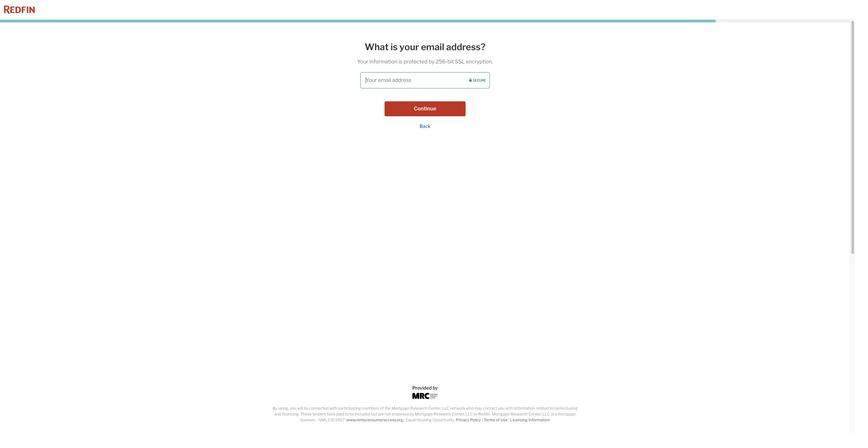 Task type: vqa. For each thing, say whether or not it's contained in the screenshot.
Map
no



Task type: locate. For each thing, give the bounding box(es) containing it.
with
[[330, 406, 338, 411], [506, 406, 514, 411]]

-
[[316, 418, 318, 423]]

llc.
[[543, 412, 551, 417]]

opportunity.
[[433, 418, 455, 423]]

2 with from the left
[[506, 406, 514, 411]]

1 horizontal spatial with
[[506, 406, 514, 411]]

1 horizontal spatial is
[[399, 59, 403, 65]]

what is your email address?
[[365, 42, 486, 53]]

nmls
[[319, 418, 330, 423]]

center, up opportunity.
[[429, 406, 442, 411]]

id
[[331, 418, 335, 423]]

information up licensing information 'link'
[[514, 406, 535, 411]]

of
[[380, 406, 384, 411], [496, 418, 500, 423]]

by up equal
[[410, 412, 414, 417]]

be down participating
[[350, 412, 354, 417]]

research up licensing
[[511, 412, 528, 417]]

be up 'these' on the bottom of the page
[[304, 406, 309, 411]]

with up 'use'
[[506, 406, 514, 411]]

email address?
[[421, 42, 486, 53]]

but
[[371, 412, 378, 417]]

2 vertical spatial is
[[552, 412, 554, 417]]

0 horizontal spatial with
[[330, 406, 338, 411]]

continue button
[[385, 101, 466, 116]]

0 vertical spatial is
[[391, 42, 398, 53]]

0 vertical spatial by
[[429, 59, 435, 65]]

1 horizontal spatial center,
[[452, 412, 465, 417]]

center, up information
[[529, 412, 542, 417]]

0 vertical spatial of
[[380, 406, 384, 411]]

back button
[[420, 123, 431, 129]]

0 horizontal spatial |
[[482, 418, 483, 423]]

0 horizontal spatial information
[[370, 59, 398, 65]]

research up opportunity.
[[434, 412, 451, 417]]

by up the mortgage research center image
[[433, 386, 438, 391]]

home
[[555, 406, 565, 411]]

1 horizontal spatial |
[[509, 418, 510, 423]]

llc up opportunity.
[[442, 406, 450, 411]]

mortgage up the endorsed
[[392, 406, 410, 411]]

of left the
[[380, 406, 384, 411]]

to up llc.
[[550, 406, 554, 411]]

by
[[429, 59, 435, 65], [433, 386, 438, 391], [410, 412, 414, 417]]

1 vertical spatial is
[[399, 59, 403, 65]]

1 horizontal spatial to
[[550, 406, 554, 411]]

2 horizontal spatial mortgage
[[492, 412, 510, 417]]

continue
[[414, 106, 437, 112]]

and
[[275, 412, 281, 417]]

research
[[411, 406, 428, 411], [434, 412, 451, 417], [511, 412, 528, 417]]

contact
[[483, 406, 497, 411]]

you
[[290, 406, 296, 411], [498, 406, 505, 411]]

network
[[450, 406, 466, 411]]

these
[[301, 412, 312, 417]]

| down redfin.
[[482, 418, 483, 423]]

mortgage
[[392, 406, 410, 411], [415, 412, 433, 417], [492, 412, 510, 417]]

1 vertical spatial of
[[496, 418, 500, 423]]

1 horizontal spatial llc
[[466, 412, 473, 417]]

www.nmlsconsumeraccess.org link
[[347, 418, 403, 423]]

equal
[[406, 418, 416, 423]]

llc up privacy policy link
[[466, 412, 473, 417]]

is left a
[[552, 412, 554, 417]]

of for terms
[[496, 418, 500, 423]]

information inside by using, you will be connected with participating members of the mortgage research center, llc network who may contact you with information related to home buying and financing. these lenders have paid to be included but are not endorsed by mortgage research center, llc or redfin. mortgage research center, llc. is a mortgage licensee - nmls id 1907 (
[[514, 406, 535, 411]]

of inside by using, you will be connected with participating members of the mortgage research center, llc network who may contact you with information related to home buying and financing. these lenders have paid to be included but are not endorsed by mortgage research center, llc or redfin. mortgage research center, llc. is a mortgage licensee - nmls id 1907 (
[[380, 406, 384, 411]]

you up the financing.
[[290, 406, 296, 411]]

to
[[550, 406, 554, 411], [345, 412, 349, 417]]

2 horizontal spatial center,
[[529, 412, 542, 417]]

included
[[355, 412, 371, 417]]

use
[[501, 418, 508, 423]]

1 vertical spatial information
[[514, 406, 535, 411]]

mortgage up housing
[[415, 412, 433, 417]]

|
[[482, 418, 483, 423], [509, 418, 510, 423]]

| right 'use'
[[509, 418, 510, 423]]

information
[[370, 59, 398, 65], [514, 406, 535, 411]]

who
[[466, 406, 474, 411]]

center,
[[429, 406, 442, 411], [452, 412, 465, 417], [529, 412, 542, 417]]

by inside by using, you will be connected with participating members of the mortgage research center, llc network who may contact you with information related to home buying and financing. these lenders have paid to be included but are not endorsed by mortgage research center, llc or redfin. mortgage research center, llc. is a mortgage licensee - nmls id 1907 (
[[410, 412, 414, 417]]

2 horizontal spatial research
[[511, 412, 528, 417]]

0 horizontal spatial of
[[380, 406, 384, 411]]

2 horizontal spatial is
[[552, 412, 554, 417]]

be
[[304, 406, 309, 411], [350, 412, 354, 417]]

0 horizontal spatial llc
[[442, 406, 450, 411]]

you right contact
[[498, 406, 505, 411]]

is left your
[[391, 42, 398, 53]]

with up have
[[330, 406, 338, 411]]

1 horizontal spatial of
[[496, 418, 500, 423]]

bit
[[448, 59, 454, 65]]

www.nmlsconsumeraccess.org ). equal housing opportunity. privacy policy | terms of use | licensing information
[[347, 418, 550, 423]]

1 horizontal spatial information
[[514, 406, 535, 411]]

financing.
[[282, 412, 300, 417]]

is
[[391, 42, 398, 53], [399, 59, 403, 65], [552, 412, 554, 417]]

center, down network
[[452, 412, 465, 417]]

1 vertical spatial llc
[[466, 412, 473, 417]]

your
[[400, 42, 419, 53]]

members
[[362, 406, 380, 411]]

housing
[[417, 418, 432, 423]]

not
[[385, 412, 391, 417]]

provided by
[[413, 386, 438, 391]]

0 horizontal spatial is
[[391, 42, 398, 53]]

is inside by using, you will be connected with participating members of the mortgage research center, llc network who may contact you with information related to home buying and financing. these lenders have paid to be included but are not endorsed by mortgage research center, llc or redfin. mortgage research center, llc. is a mortgage licensee - nmls id 1907 (
[[552, 412, 554, 417]]

licensee
[[301, 418, 316, 423]]

research up housing
[[411, 406, 428, 411]]

mortgage up 'use'
[[492, 412, 510, 417]]

0 horizontal spatial you
[[290, 406, 296, 411]]

redfin.
[[479, 412, 491, 417]]

by left 256-
[[429, 59, 435, 65]]

is left protected
[[399, 59, 403, 65]]

1 vertical spatial be
[[350, 412, 354, 417]]

1 horizontal spatial you
[[498, 406, 505, 411]]

).
[[403, 418, 405, 423]]

llc
[[442, 406, 450, 411], [466, 412, 473, 417]]

1 vertical spatial to
[[345, 412, 349, 417]]

0 vertical spatial be
[[304, 406, 309, 411]]

2 vertical spatial by
[[410, 412, 414, 417]]

by
[[273, 406, 278, 411]]

information down what
[[370, 59, 398, 65]]

are
[[378, 412, 384, 417]]

licensing information link
[[511, 418, 550, 423]]

0 horizontal spatial mortgage
[[392, 406, 410, 411]]

terms
[[484, 418, 495, 423]]

to up (
[[345, 412, 349, 417]]

of left 'use'
[[496, 418, 500, 423]]

0 horizontal spatial center,
[[429, 406, 442, 411]]



Task type: describe. For each thing, give the bounding box(es) containing it.
terms of use link
[[484, 418, 508, 423]]

will
[[297, 406, 303, 411]]

endorsed
[[392, 412, 409, 417]]

have
[[327, 412, 336, 417]]

1 vertical spatial by
[[433, 386, 438, 391]]

using,
[[278, 406, 289, 411]]

0 horizontal spatial be
[[304, 406, 309, 411]]

related
[[536, 406, 549, 411]]

www.nmlsconsumeraccess.org
[[347, 418, 403, 423]]

lenders
[[313, 412, 326, 417]]

paid
[[337, 412, 344, 417]]

ssl encryption.
[[455, 59, 493, 65]]

a
[[555, 412, 557, 417]]

privacy
[[456, 418, 470, 423]]

2 | from the left
[[509, 418, 510, 423]]

provided
[[413, 386, 432, 391]]

participating
[[338, 406, 361, 411]]

0 horizontal spatial research
[[411, 406, 428, 411]]

policy
[[471, 418, 481, 423]]

what
[[365, 42, 389, 53]]

1907
[[336, 418, 345, 423]]

may
[[475, 406, 483, 411]]

1 | from the left
[[482, 418, 483, 423]]

back
[[420, 123, 431, 129]]

0 vertical spatial to
[[550, 406, 554, 411]]

your information is protected by 256-bit ssl encryption.
[[357, 59, 493, 65]]

your
[[357, 59, 369, 65]]

0 vertical spatial llc
[[442, 406, 450, 411]]

information
[[529, 418, 550, 423]]

What is your email address? email field
[[361, 72, 490, 88]]

licensing
[[511, 418, 528, 423]]

1 with from the left
[[330, 406, 338, 411]]

connected
[[309, 406, 329, 411]]

0 vertical spatial information
[[370, 59, 398, 65]]

1 horizontal spatial mortgage
[[415, 412, 433, 417]]

protected
[[404, 59, 428, 65]]

0 horizontal spatial to
[[345, 412, 349, 417]]

privacy policy link
[[456, 418, 481, 423]]

by using, you will be connected with participating members of the mortgage research center, llc network who may contact you with information related to home buying and financing. these lenders have paid to be included but are not endorsed by mortgage research center, llc or redfin. mortgage research center, llc. is a mortgage licensee - nmls id 1907 (
[[273, 406, 578, 423]]

1 horizontal spatial research
[[434, 412, 451, 417]]

or
[[474, 412, 478, 417]]

mortgage research center image
[[413, 393, 438, 399]]

2 you from the left
[[498, 406, 505, 411]]

of for members
[[380, 406, 384, 411]]

1 you from the left
[[290, 406, 296, 411]]

1 horizontal spatial be
[[350, 412, 354, 417]]

(
[[346, 418, 347, 423]]

256-
[[436, 59, 448, 65]]

buying
[[566, 406, 578, 411]]

mortgage
[[558, 412, 576, 417]]

the
[[385, 406, 391, 411]]



